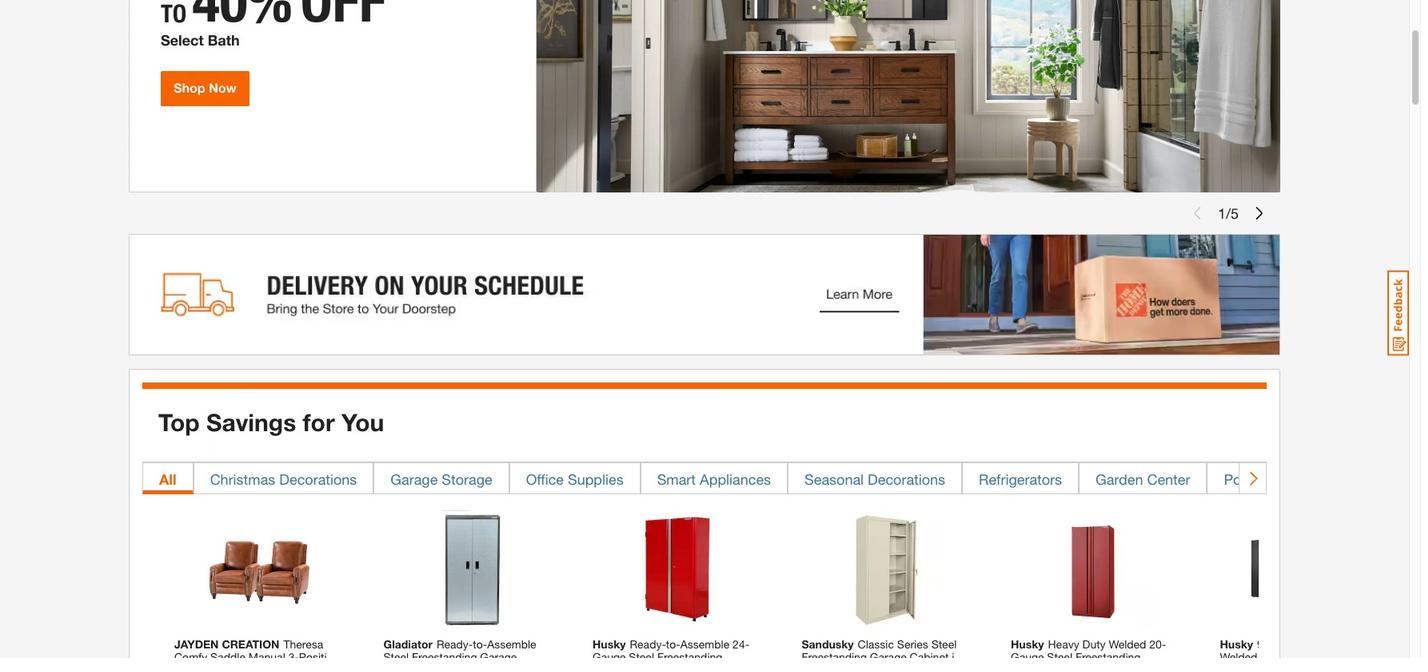 Task type: vqa. For each thing, say whether or not it's contained in the screenshot.
seasonal
yes



Task type: locate. For each thing, give the bounding box(es) containing it.
2 horizontal spatial husky
[[1220, 638, 1253, 652]]

husky link down ready-to-assemble 24-gauge steel freestanding garage cabinet in red (48 in. w x 72 in. h x 18.3 in. d) image
[[593, 638, 762, 659]]

sandusky link
[[802, 638, 971, 659]]

2 decorations from the left
[[868, 471, 945, 488]]

power tools
[[1224, 471, 1303, 488]]

decorations for christmas decorations
[[279, 471, 357, 488]]

2 husky from the left
[[1011, 638, 1044, 652]]

1 horizontal spatial husky
[[1011, 638, 1044, 652]]

decorations inside christmas decorations 'button'
[[279, 471, 357, 488]]

husky link
[[593, 638, 762, 659], [1011, 638, 1180, 659], [1220, 638, 1389, 659]]

decorations
[[279, 471, 357, 488], [868, 471, 945, 488]]

husky for 9-piece regular duty welded steel garage storage system in black (133 in. w x 75 in. h x 19.6 in. d) image
[[1220, 638, 1253, 652]]

office supplies button
[[509, 463, 640, 495]]

1 husky from the left
[[593, 638, 626, 652]]

garden
[[1096, 471, 1143, 488]]

1
[[1218, 204, 1226, 222]]

next arrow image
[[1246, 471, 1259, 487]]

office
[[526, 471, 564, 488]]

garden center
[[1096, 471, 1190, 488]]

3 husky from the left
[[1220, 638, 1253, 652]]

decorations right seasonal
[[868, 471, 945, 488]]

savings
[[206, 408, 296, 437]]

2 husky link from the left
[[1011, 638, 1180, 659]]

next slide image
[[1253, 207, 1266, 220]]

5
[[1231, 204, 1239, 222]]

decorations for seasonal decorations
[[868, 471, 945, 488]]

2 horizontal spatial husky link
[[1220, 638, 1389, 659]]

0 horizontal spatial husky
[[593, 638, 626, 652]]

decorations down for
[[279, 471, 357, 488]]

smart
[[657, 471, 696, 488]]

power
[[1224, 471, 1265, 488]]

seasonal decorations
[[805, 471, 945, 488]]

you
[[341, 408, 384, 437]]

1 horizontal spatial husky link
[[1011, 638, 1180, 659]]

husky link down 9-piece regular duty welded steel garage storage system in black (133 in. w x 75 in. h x 19.6 in. d) image
[[1220, 638, 1389, 659]]

1 decorations from the left
[[279, 471, 357, 488]]

ready-to-assemble steel freestanding garage cabinet in silver tread (36 in. w x 72 in. h x 18 in. d) image
[[408, 511, 528, 631]]

husky link for heavy duty welded 20-gauge steel freestanding garage cabinet in red (36 in. w x 81 in. h x 24 in. d) image at the bottom right
[[1011, 638, 1180, 659]]

gladiator
[[383, 638, 433, 652]]

storage
[[442, 471, 492, 488]]

jayden creation link
[[174, 638, 343, 659]]

jayden
[[174, 638, 219, 652]]

husky
[[593, 638, 626, 652], [1011, 638, 1044, 652], [1220, 638, 1253, 652]]

decorations inside seasonal decorations button
[[868, 471, 945, 488]]

0 horizontal spatial husky link
[[593, 638, 762, 659]]

0 horizontal spatial decorations
[[279, 471, 357, 488]]

seasonal decorations button
[[788, 463, 962, 495]]

1 husky link from the left
[[593, 638, 762, 659]]

sandusky
[[802, 638, 854, 652]]

/
[[1226, 204, 1231, 222]]

husky link for 9-piece regular duty welded steel garage storage system in black (133 in. w x 75 in. h x 19.6 in. d) image
[[1220, 638, 1389, 659]]

3 husky link from the left
[[1220, 638, 1389, 659]]

seasonal
[[805, 471, 864, 488]]

ready-to-assemble 24-gauge steel freestanding garage cabinet in red (48 in. w x 72 in. h x 18.3 in. d) image
[[617, 511, 737, 631]]

refrigerators button
[[962, 463, 1079, 495]]

classic series steel freestanding garage cabinet in putty (36 in. w x 72 in. h x 18 in. d) image
[[826, 511, 946, 631]]

for
[[303, 408, 335, 437]]

husky link down heavy duty welded 20-gauge steel freestanding garage cabinet in red (36 in. w x 81 in. h x 24 in. d) image at the bottom right
[[1011, 638, 1180, 659]]

1 horizontal spatial decorations
[[868, 471, 945, 488]]

this is the first slide image
[[1191, 207, 1204, 220]]



Task type: describe. For each thing, give the bounding box(es) containing it.
center
[[1147, 471, 1190, 488]]

1 / 5
[[1218, 204, 1239, 222]]

gladiator link
[[383, 638, 553, 659]]

christmas
[[210, 471, 275, 488]]

tools
[[1269, 471, 1303, 488]]

garden center button
[[1079, 463, 1207, 495]]

25jan2024-hp-bau-hero1-bath event-up to 40% off select bath image
[[129, 0, 1280, 193]]

creation
[[222, 638, 279, 652]]

garage storage button
[[374, 463, 509, 495]]

refrigerators
[[979, 471, 1062, 488]]

top
[[158, 408, 200, 437]]

appliances
[[700, 471, 771, 488]]

sponsored banner image
[[129, 234, 1280, 356]]

office supplies
[[526, 471, 624, 488]]

christmas decorations button
[[193, 463, 374, 495]]

supplies
[[568, 471, 624, 488]]

top savings for you
[[158, 408, 384, 437]]

garage storage
[[391, 471, 492, 488]]

power tools button
[[1207, 463, 1319, 495]]

9-piece regular duty welded steel garage storage system in black (133 in. w x 75 in. h x 19.6 in. d) image
[[1244, 511, 1365, 631]]

all
[[159, 471, 176, 488]]

husky for ready-to-assemble 24-gauge steel freestanding garage cabinet in red (48 in. w x 72 in. h x 18.3 in. d) image
[[593, 638, 626, 652]]

heavy duty welded 20-gauge steel freestanding garage cabinet in red (36 in. w x 81 in. h x 24 in. d) image
[[1035, 511, 1156, 631]]

smart appliances
[[657, 471, 771, 488]]

smart appliances button
[[640, 463, 788, 495]]

husky for heavy duty welded 20-gauge steel freestanding garage cabinet in red (36 in. w x 81 in. h x 24 in. d) image at the bottom right
[[1011, 638, 1044, 652]]

christmas decorations
[[210, 471, 357, 488]]

jayden creation
[[174, 638, 279, 652]]

feedback link image
[[1388, 270, 1409, 357]]

all button
[[142, 463, 193, 495]]

theresa comfy saddle manual 3-position cigar genuine leather recliner with nailhead trim and solid wooden legs set of 2 image
[[199, 511, 319, 631]]

garage
[[391, 471, 438, 488]]

husky link for ready-to-assemble 24-gauge steel freestanding garage cabinet in red (48 in. w x 72 in. h x 18.3 in. d) image
[[593, 638, 762, 659]]



